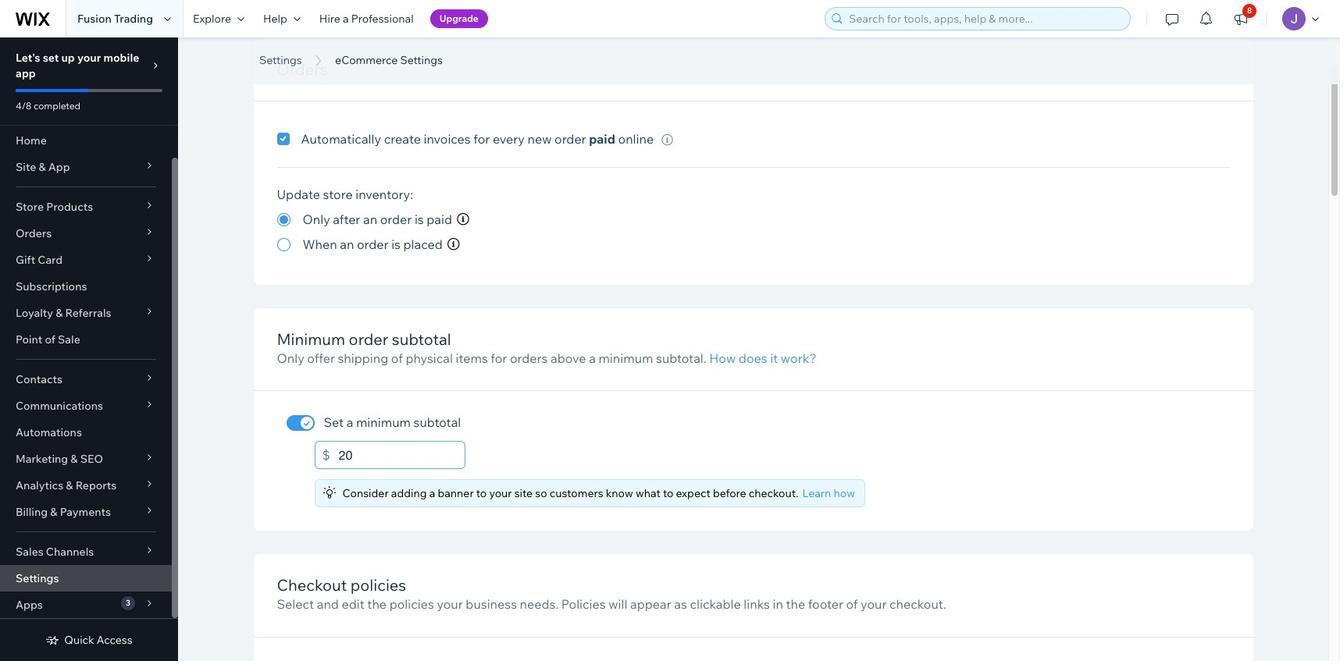 Task type: locate. For each thing, give the bounding box(es) containing it.
1 vertical spatial checkout.
[[890, 597, 947, 613]]

0 vertical spatial for
[[474, 131, 490, 147]]

of left the "physical"
[[391, 351, 403, 366]]

order up shipping
[[349, 330, 389, 349]]

needs.
[[520, 597, 559, 613]]

0 horizontal spatial to
[[476, 487, 487, 501]]

is
[[415, 212, 424, 227], [392, 237, 401, 252]]

gift card
[[16, 253, 63, 267]]

of left sale
[[45, 333, 55, 347]]

0 vertical spatial subtotal
[[392, 330, 451, 349]]

a right above
[[589, 351, 596, 366]]

work?
[[781, 351, 817, 366]]

set a minimum subtotal
[[324, 415, 461, 431]]

& right loyalty
[[56, 306, 63, 320]]

an
[[363, 212, 377, 227], [340, 237, 354, 252]]

0 horizontal spatial the
[[367, 597, 387, 613]]

the right edit
[[367, 597, 387, 613]]

info tooltip image
[[457, 213, 470, 226], [448, 238, 460, 251]]

1 vertical spatial of
[[391, 351, 403, 366]]

1 horizontal spatial to
[[663, 487, 674, 501]]

expect
[[676, 487, 711, 501]]

your right footer
[[861, 597, 887, 613]]

gift card button
[[0, 247, 172, 273]]

only up when at top left
[[303, 212, 330, 227]]

0 vertical spatial an
[[363, 212, 377, 227]]

minimum order subtotal only offer shipping of physical items for orders above a minimum subtotal. how does it work?
[[277, 330, 817, 366]]

shipping
[[338, 351, 389, 366]]

& inside dropdown button
[[71, 452, 78, 466]]

store products
[[16, 200, 93, 214]]

your left the business at left bottom
[[437, 597, 463, 613]]

the right in
[[786, 597, 806, 613]]

update store inventory:
[[277, 187, 413, 202]]

1 horizontal spatial is
[[415, 212, 424, 227]]

every
[[493, 131, 525, 147]]

1 vertical spatial an
[[340, 237, 354, 252]]

billing & payments button
[[0, 499, 172, 526]]

paid up the placed
[[427, 212, 452, 227]]

1 vertical spatial info tooltip image
[[448, 238, 460, 251]]

0 vertical spatial orders
[[277, 59, 328, 79]]

products
[[46, 200, 93, 214]]

paid left online
[[589, 131, 616, 147]]

order
[[555, 131, 587, 147], [380, 212, 412, 227], [357, 237, 389, 252], [349, 330, 389, 349]]

adding
[[391, 487, 427, 501]]

1 horizontal spatial minimum
[[599, 351, 654, 366]]

payments
[[60, 506, 111, 520]]

automations
[[16, 426, 82, 440]]

edit
[[342, 597, 365, 613]]

referrals
[[65, 306, 111, 320]]

& for marketing
[[71, 452, 78, 466]]

in
[[773, 597, 784, 613]]

learn how link
[[803, 487, 856, 502]]

0 vertical spatial minimum
[[599, 351, 654, 366]]

1 vertical spatial paid
[[427, 212, 452, 227]]

card
[[38, 253, 63, 267]]

settings link down channels
[[0, 566, 172, 592]]

quick access button
[[46, 634, 133, 648]]

1 vertical spatial only
[[277, 351, 305, 366]]

1 horizontal spatial the
[[786, 597, 806, 613]]

access
[[97, 634, 133, 648]]

1 vertical spatial settings link
[[0, 566, 172, 592]]

1 vertical spatial orders
[[16, 227, 52, 241]]

settings
[[428, 34, 542, 69], [259, 53, 302, 67], [400, 53, 443, 67], [16, 572, 59, 586]]

subtotal up 'enter amount' text box
[[414, 415, 461, 431]]

1 vertical spatial minimum
[[356, 415, 411, 431]]

for left "every"
[[474, 131, 490, 147]]

1 horizontal spatial settings link
[[252, 52, 310, 68]]

ecommerce down hire a professional link
[[335, 53, 398, 67]]

0 vertical spatial paid
[[589, 131, 616, 147]]

1 vertical spatial subtotal
[[414, 415, 461, 431]]

0 horizontal spatial of
[[45, 333, 55, 347]]

0 vertical spatial policies
[[351, 576, 406, 596]]

is left the placed
[[392, 237, 401, 252]]

sales
[[16, 545, 44, 559]]

business
[[466, 597, 517, 613]]

your
[[77, 51, 101, 65], [489, 487, 512, 501], [437, 597, 463, 613], [861, 597, 887, 613]]

&
[[39, 160, 46, 174], [56, 306, 63, 320], [71, 452, 78, 466], [66, 479, 73, 493], [50, 506, 57, 520]]

& inside popup button
[[56, 306, 63, 320]]

site
[[16, 160, 36, 174]]

1 vertical spatial for
[[491, 351, 507, 366]]

orders inside dropdown button
[[16, 227, 52, 241]]

as
[[675, 597, 687, 613]]

checkout.
[[749, 487, 799, 501], [890, 597, 947, 613]]

trading
[[114, 12, 153, 26]]

1 horizontal spatial of
[[391, 351, 403, 366]]

hire a professional
[[319, 12, 414, 26]]

Search for tools, apps, help & more... field
[[845, 8, 1126, 30]]

update
[[277, 187, 320, 202]]

above
[[551, 351, 586, 366]]

what
[[636, 487, 661, 501]]

mobile
[[103, 51, 139, 65]]

subtotal up the "physical"
[[392, 330, 451, 349]]

quick
[[64, 634, 94, 648]]

a right adding
[[429, 487, 435, 501]]

1 to from the left
[[476, 487, 487, 501]]

orders
[[510, 351, 548, 366]]

placed
[[404, 237, 443, 252]]

is up the placed
[[415, 212, 424, 227]]

0 vertical spatial checkout.
[[749, 487, 799, 501]]

links
[[744, 597, 770, 613]]

0 horizontal spatial for
[[474, 131, 490, 147]]

a right hire
[[343, 12, 349, 26]]

contacts
[[16, 373, 62, 387]]

1 horizontal spatial checkout.
[[890, 597, 947, 613]]

analytics & reports
[[16, 479, 117, 493]]

& left seo
[[71, 452, 78, 466]]

orders down "store"
[[16, 227, 52, 241]]

select
[[277, 597, 314, 613]]

minimum inside minimum order subtotal only offer shipping of physical items for orders above a minimum subtotal. how does it work?
[[599, 351, 654, 366]]

before
[[713, 487, 747, 501]]

fusion
[[77, 12, 112, 26]]

1 horizontal spatial paid
[[589, 131, 616, 147]]

items
[[456, 351, 488, 366]]

to right what
[[663, 487, 674, 501]]

of
[[45, 333, 55, 347], [391, 351, 403, 366], [847, 597, 858, 613]]

policies up edit
[[351, 576, 406, 596]]

set
[[324, 415, 344, 431]]

1 vertical spatial is
[[392, 237, 401, 252]]

of inside checkout policies select and edit the policies your business needs. policies will appear as clickable links in the footer of your checkout.
[[847, 597, 858, 613]]

an right "after"
[[363, 212, 377, 227]]

0 horizontal spatial paid
[[427, 212, 452, 227]]

quick access
[[64, 634, 133, 648]]

after
[[333, 212, 360, 227]]

minimum left subtotal.
[[599, 351, 654, 366]]

orders down help button
[[277, 59, 328, 79]]

1 horizontal spatial an
[[363, 212, 377, 227]]

0 vertical spatial info tooltip image
[[457, 213, 470, 226]]

orders
[[277, 59, 328, 79], [16, 227, 52, 241]]

sales channels button
[[0, 539, 172, 566]]

0 vertical spatial of
[[45, 333, 55, 347]]

settings link down help button
[[252, 52, 310, 68]]

& left reports
[[66, 479, 73, 493]]

0 vertical spatial settings link
[[252, 52, 310, 68]]

0 horizontal spatial orders
[[16, 227, 52, 241]]

loyalty
[[16, 306, 53, 320]]

completed
[[34, 100, 81, 112]]

minimum up 'enter amount' text box
[[356, 415, 411, 431]]

& inside popup button
[[39, 160, 46, 174]]

new
[[528, 131, 552, 147]]

create
[[384, 131, 421, 147]]

orders button
[[0, 220, 172, 247]]

site & app button
[[0, 154, 172, 180]]

communications
[[16, 399, 103, 413]]

for right items
[[491, 351, 507, 366]]

to right banner
[[476, 487, 487, 501]]

policies right edit
[[390, 597, 434, 613]]

analytics & reports button
[[0, 473, 172, 499]]

an down "after"
[[340, 237, 354, 252]]

$
[[322, 448, 330, 464]]

0 horizontal spatial settings link
[[0, 566, 172, 592]]

gift
[[16, 253, 35, 267]]

your right up
[[77, 51, 101, 65]]

ecommerce down hire
[[259, 34, 422, 69]]

order inside minimum order subtotal only offer shipping of physical items for orders above a minimum subtotal. how does it work?
[[349, 330, 389, 349]]

subscriptions
[[16, 280, 87, 294]]

& for analytics
[[66, 479, 73, 493]]

of inside sidebar element
[[45, 333, 55, 347]]

a
[[343, 12, 349, 26], [589, 351, 596, 366], [347, 415, 353, 431], [429, 487, 435, 501]]

of right footer
[[847, 597, 858, 613]]

2 vertical spatial of
[[847, 597, 858, 613]]

& right billing
[[50, 506, 57, 520]]

professional
[[351, 12, 414, 26]]

when
[[303, 237, 337, 252]]

1 the from the left
[[367, 597, 387, 613]]

only down minimum
[[277, 351, 305, 366]]

0 vertical spatial is
[[415, 212, 424, 227]]

& right site
[[39, 160, 46, 174]]

a inside minimum order subtotal only offer shipping of physical items for orders above a minimum subtotal. how does it work?
[[589, 351, 596, 366]]

1 horizontal spatial for
[[491, 351, 507, 366]]

2 horizontal spatial of
[[847, 597, 858, 613]]



Task type: vqa. For each thing, say whether or not it's contained in the screenshot.
the topmost Filter
no



Task type: describe. For each thing, give the bounding box(es) containing it.
home link
[[0, 127, 172, 154]]

order down inventory:
[[380, 212, 412, 227]]

4/8 completed
[[16, 100, 81, 112]]

sidebar element
[[0, 38, 178, 662]]

let's set up your mobile app
[[16, 51, 139, 80]]

explore
[[193, 12, 231, 26]]

0 horizontal spatial checkout.
[[749, 487, 799, 501]]

how does it work? link
[[710, 351, 817, 366]]

0 vertical spatial only
[[303, 212, 330, 227]]

policies
[[562, 597, 606, 613]]

hire a professional link
[[310, 0, 423, 38]]

fusion trading
[[77, 12, 153, 26]]

& for site
[[39, 160, 46, 174]]

clickable
[[690, 597, 741, 613]]

for inside minimum order subtotal only offer shipping of physical items for orders above a minimum subtotal. how does it work?
[[491, 351, 507, 366]]

upgrade button
[[430, 9, 488, 28]]

point of sale link
[[0, 327, 172, 353]]

hire
[[319, 12, 341, 26]]

billing
[[16, 506, 48, 520]]

info tooltip image for when an order is placed
[[448, 238, 460, 251]]

sales channels
[[16, 545, 94, 559]]

how
[[834, 487, 856, 501]]

info tooltip image
[[662, 134, 674, 146]]

let's
[[16, 51, 40, 65]]

0 horizontal spatial is
[[392, 237, 401, 252]]

consider adding a banner to your site so customers know what to expect before checkout. learn how
[[343, 487, 856, 501]]

minimum
[[277, 330, 345, 349]]

sale
[[58, 333, 80, 347]]

when an order is placed
[[303, 237, 443, 252]]

app
[[48, 160, 70, 174]]

& for loyalty
[[56, 306, 63, 320]]

subtotal.
[[656, 351, 707, 366]]

4/8
[[16, 100, 31, 112]]

it
[[771, 351, 778, 366]]

2 to from the left
[[663, 487, 674, 501]]

of inside minimum order subtotal only offer shipping of physical items for orders above a minimum subtotal. how does it work?
[[391, 351, 403, 366]]

subtotal inside minimum order subtotal only offer shipping of physical items for orders above a minimum subtotal. how does it work?
[[392, 330, 451, 349]]

billing & payments
[[16, 506, 111, 520]]

checkout
[[277, 576, 347, 596]]

help button
[[254, 0, 310, 38]]

offer
[[307, 351, 335, 366]]

checkout. inside checkout policies select and edit the policies your business needs. policies will appear as clickable links in the footer of your checkout.
[[890, 597, 947, 613]]

settings link inside sidebar element
[[0, 566, 172, 592]]

loyalty & referrals
[[16, 306, 111, 320]]

and
[[317, 597, 339, 613]]

communications button
[[0, 393, 172, 420]]

home
[[16, 134, 47, 148]]

your left site
[[489, 487, 512, 501]]

know
[[606, 487, 633, 501]]

only after an order is paid
[[303, 212, 452, 227]]

online
[[618, 131, 654, 147]]

order down 'only after an order is paid'
[[357, 237, 389, 252]]

analytics
[[16, 479, 63, 493]]

1 vertical spatial policies
[[390, 597, 434, 613]]

will
[[609, 597, 628, 613]]

1 horizontal spatial orders
[[277, 59, 328, 79]]

up
[[61, 51, 75, 65]]

customers
[[550, 487, 604, 501]]

8 button
[[1224, 0, 1259, 38]]

3
[[126, 599, 130, 609]]

banner
[[438, 487, 474, 501]]

inventory:
[[356, 187, 413, 202]]

help
[[263, 12, 287, 26]]

site
[[515, 487, 533, 501]]

so
[[535, 487, 547, 501]]

marketing & seo
[[16, 452, 103, 466]]

info tooltip image for only after an order is paid
[[457, 213, 470, 226]]

0 horizontal spatial an
[[340, 237, 354, 252]]

upgrade
[[440, 13, 479, 24]]

physical
[[406, 351, 453, 366]]

your inside let's set up your mobile app
[[77, 51, 101, 65]]

checkout policies select and edit the policies your business needs. policies will appear as clickable links in the footer of your checkout.
[[277, 576, 947, 613]]

point
[[16, 333, 42, 347]]

does
[[739, 351, 768, 366]]

learn
[[803, 487, 832, 501]]

0 horizontal spatial minimum
[[356, 415, 411, 431]]

app
[[16, 66, 36, 80]]

contacts button
[[0, 366, 172, 393]]

subscriptions link
[[0, 273, 172, 300]]

a right set
[[347, 415, 353, 431]]

store
[[16, 200, 44, 214]]

loyalty & referrals button
[[0, 300, 172, 327]]

footer
[[808, 597, 844, 613]]

how
[[710, 351, 736, 366]]

marketing
[[16, 452, 68, 466]]

settings inside sidebar element
[[16, 572, 59, 586]]

marketing & seo button
[[0, 446, 172, 473]]

automations link
[[0, 420, 172, 446]]

order right new
[[555, 131, 587, 147]]

reports
[[76, 479, 117, 493]]

only inside minimum order subtotal only offer shipping of physical items for orders above a minimum subtotal. how does it work?
[[277, 351, 305, 366]]

Enter amount text field
[[339, 442, 465, 470]]

appear
[[631, 597, 672, 613]]

2 the from the left
[[786, 597, 806, 613]]

& for billing
[[50, 506, 57, 520]]

store
[[323, 187, 353, 202]]



